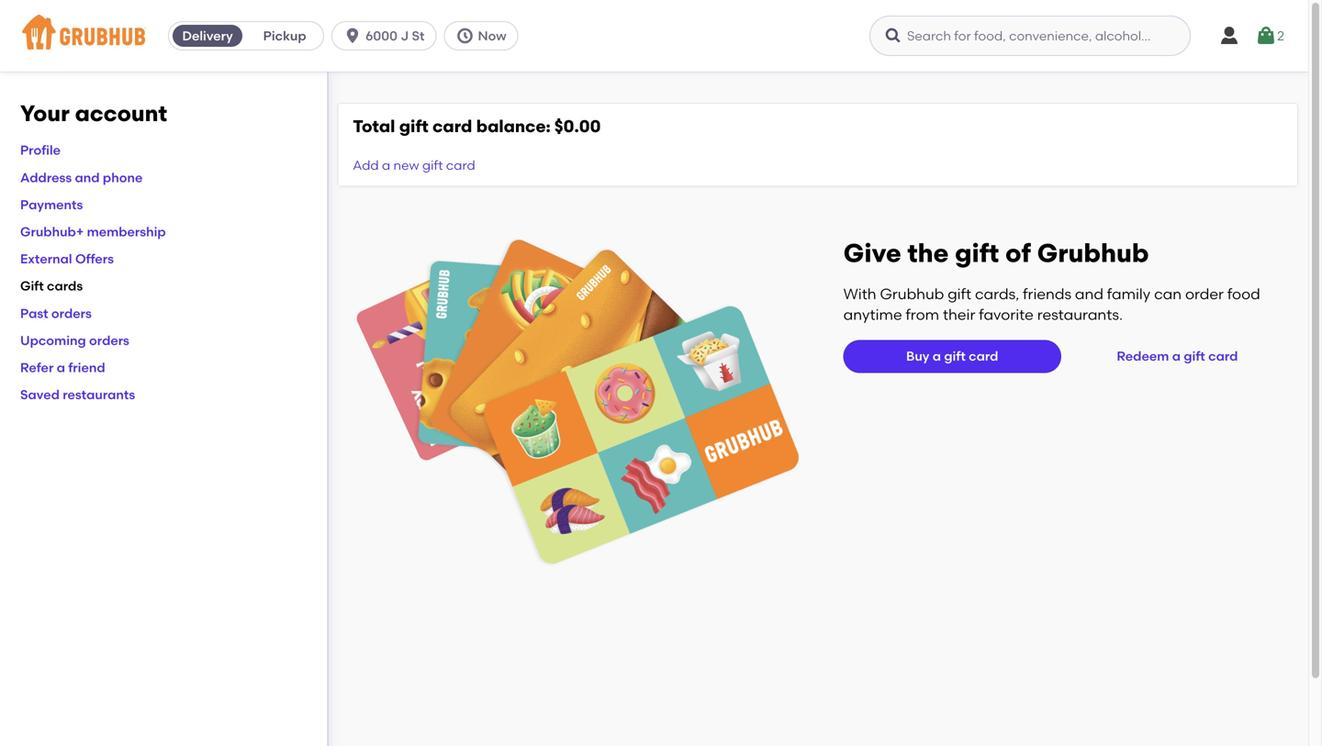 Task type: locate. For each thing, give the bounding box(es) containing it.
refer a friend link
[[20, 360, 105, 376]]

past
[[20, 306, 48, 321]]

total
[[353, 116, 395, 136]]

restaurants.
[[1037, 306, 1123, 324]]

food
[[1228, 285, 1260, 303]]

and
[[75, 170, 100, 185], [1075, 285, 1104, 303]]

and left the phone
[[75, 170, 100, 185]]

card inside 'link'
[[969, 349, 999, 364]]

redeem a gift card button
[[1110, 340, 1245, 373]]

svg image inside now button
[[456, 27, 474, 45]]

with grubhub gift cards, friends and family can order food anytime from their favorite restaurants.
[[844, 285, 1260, 324]]

address and phone link
[[20, 170, 143, 185]]

0 vertical spatial grubhub
[[1037, 238, 1149, 269]]

svg image inside 6000 j st "button"
[[344, 27, 362, 45]]

upcoming
[[20, 333, 86, 348]]

grubhub
[[1037, 238, 1149, 269], [880, 285, 944, 303]]

cards
[[47, 278, 83, 294]]

1 vertical spatial grubhub
[[880, 285, 944, 303]]

gift up the "add a new gift card"
[[399, 116, 429, 136]]

buy a gift card link
[[844, 340, 1061, 373]]

gift
[[399, 116, 429, 136], [422, 158, 443, 173], [955, 238, 999, 269], [948, 285, 972, 303], [944, 349, 966, 364], [1184, 349, 1205, 364]]

membership
[[87, 224, 166, 240]]

grubhub up the from
[[880, 285, 944, 303]]

gift right redeem
[[1184, 349, 1205, 364]]

svg image inside 2 button
[[1255, 25, 1277, 47]]

gift for give the gift of grubhub
[[955, 238, 999, 269]]

restaurants
[[63, 387, 135, 403]]

gift up their
[[948, 285, 972, 303]]

upcoming orders link
[[20, 333, 129, 348]]

anytime
[[844, 306, 902, 324]]

of
[[1005, 238, 1031, 269]]

gift right buy
[[944, 349, 966, 364]]

svg image
[[1218, 25, 1241, 47]]

upcoming orders
[[20, 333, 129, 348]]

gift left of
[[955, 238, 999, 269]]

card
[[433, 116, 472, 136], [446, 158, 475, 173], [969, 349, 999, 364], [1208, 349, 1238, 364]]

card down the order
[[1208, 349, 1238, 364]]

svg image
[[1255, 25, 1277, 47], [344, 27, 362, 45], [456, 27, 474, 45], [884, 27, 903, 45]]

orders up friend
[[89, 333, 129, 348]]

0 vertical spatial orders
[[51, 306, 92, 321]]

a
[[382, 158, 390, 173], [933, 349, 941, 364], [1172, 349, 1181, 364], [57, 360, 65, 376]]

orders up upcoming orders link
[[51, 306, 92, 321]]

add
[[353, 158, 379, 173]]

1 vertical spatial and
[[1075, 285, 1104, 303]]

balance:
[[476, 116, 551, 136]]

6000 j st
[[366, 28, 425, 44]]

the
[[908, 238, 949, 269]]

1 horizontal spatial and
[[1075, 285, 1104, 303]]

a left new
[[382, 158, 390, 173]]

profile
[[20, 143, 61, 158]]

svg image for 2
[[1255, 25, 1277, 47]]

Search for food, convenience, alcohol... search field
[[870, 16, 1191, 56]]

a inside 'redeem a gift card' button
[[1172, 349, 1181, 364]]

gift inside with grubhub gift cards, friends and family can order food anytime from their favorite restaurants.
[[948, 285, 972, 303]]

payments
[[20, 197, 83, 212]]

friend
[[68, 360, 105, 376]]

0 vertical spatial and
[[75, 170, 100, 185]]

a inside buy a gift card 'link'
[[933, 349, 941, 364]]

gift inside buy a gift card 'link'
[[944, 349, 966, 364]]

gift right new
[[422, 158, 443, 173]]

with
[[844, 285, 877, 303]]

and inside with grubhub gift cards, friends and family can order food anytime from their favorite restaurants.
[[1075, 285, 1104, 303]]

saved restaurants link
[[20, 387, 135, 403]]

gift cards link
[[20, 278, 83, 294]]

offers
[[75, 251, 114, 267]]

now
[[478, 28, 507, 44]]

cards,
[[975, 285, 1020, 303]]

a right refer
[[57, 360, 65, 376]]

card up the "add a new gift card"
[[433, 116, 472, 136]]

orders
[[51, 306, 92, 321], [89, 333, 129, 348]]

phone
[[103, 170, 143, 185]]

grubhub up family
[[1037, 238, 1149, 269]]

card down favorite on the right of page
[[969, 349, 999, 364]]

1 horizontal spatial grubhub
[[1037, 238, 1149, 269]]

saved restaurants
[[20, 387, 135, 403]]

redeem a gift card
[[1117, 349, 1238, 364]]

pickup button
[[246, 21, 323, 51]]

a right redeem
[[1172, 349, 1181, 364]]

buy a gift card
[[906, 349, 999, 364]]

gift inside 'redeem a gift card' button
[[1184, 349, 1205, 364]]

pickup
[[263, 28, 306, 44]]

delivery button
[[169, 21, 246, 51]]

can
[[1154, 285, 1182, 303]]

st
[[412, 28, 425, 44]]

1 vertical spatial orders
[[89, 333, 129, 348]]

account
[[75, 100, 167, 127]]

your
[[20, 100, 70, 127]]

external offers link
[[20, 251, 114, 267]]

profile link
[[20, 143, 61, 158]]

a for refer
[[57, 360, 65, 376]]

card inside button
[[1208, 349, 1238, 364]]

gift
[[20, 278, 44, 294]]

past orders
[[20, 306, 92, 321]]

a for redeem
[[1172, 349, 1181, 364]]

refer a friend
[[20, 360, 105, 376]]

and up restaurants.
[[1075, 285, 1104, 303]]

grubhub+ membership link
[[20, 224, 166, 240]]

friends
[[1023, 285, 1072, 303]]

grubhub+
[[20, 224, 84, 240]]

a right buy
[[933, 349, 941, 364]]

0 horizontal spatial grubhub
[[880, 285, 944, 303]]



Task type: vqa. For each thing, say whether or not it's contained in the screenshot.
bottom grubhub
yes



Task type: describe. For each thing, give the bounding box(es) containing it.
give the gift of grubhub
[[844, 238, 1149, 269]]

j
[[401, 28, 409, 44]]

6000 j st button
[[332, 21, 444, 51]]

payments link
[[20, 197, 83, 212]]

grubhub inside with grubhub gift cards, friends and family can order food anytime from their favorite restaurants.
[[880, 285, 944, 303]]

add a new gift card
[[353, 158, 475, 173]]

delivery
[[182, 28, 233, 44]]

new
[[394, 158, 419, 173]]

external
[[20, 251, 72, 267]]

give
[[844, 238, 901, 269]]

grubhub+ membership
[[20, 224, 166, 240]]

gift for buy a gift card
[[944, 349, 966, 364]]

gift cards
[[20, 278, 83, 294]]

from
[[906, 306, 939, 324]]

address
[[20, 170, 72, 185]]

2
[[1277, 28, 1285, 43]]

buy
[[906, 349, 930, 364]]

past orders link
[[20, 306, 92, 321]]

svg image for now
[[456, 27, 474, 45]]

gift for with grubhub gift cards, friends and family can order food anytime from their favorite restaurants.
[[948, 285, 972, 303]]

svg image for 6000 j st
[[344, 27, 362, 45]]

$0.00
[[554, 116, 601, 136]]

0 horizontal spatial and
[[75, 170, 100, 185]]

saved
[[20, 387, 60, 403]]

address and phone
[[20, 170, 143, 185]]

2 button
[[1255, 19, 1285, 52]]

card down total gift card balance: $0.00
[[446, 158, 475, 173]]

order
[[1185, 285, 1224, 303]]

favorite
[[979, 306, 1034, 324]]

gift card image
[[357, 237, 799, 568]]

external offers
[[20, 251, 114, 267]]

your account
[[20, 100, 167, 127]]

now button
[[444, 21, 526, 51]]

a for add
[[382, 158, 390, 173]]

family
[[1107, 285, 1151, 303]]

their
[[943, 306, 976, 324]]

a for buy
[[933, 349, 941, 364]]

refer
[[20, 360, 54, 376]]

total gift card balance: $0.00
[[353, 116, 601, 136]]

gift for redeem a gift card
[[1184, 349, 1205, 364]]

orders for upcoming orders
[[89, 333, 129, 348]]

redeem
[[1117, 349, 1169, 364]]

6000
[[366, 28, 398, 44]]

orders for past orders
[[51, 306, 92, 321]]

main navigation navigation
[[0, 0, 1308, 72]]



